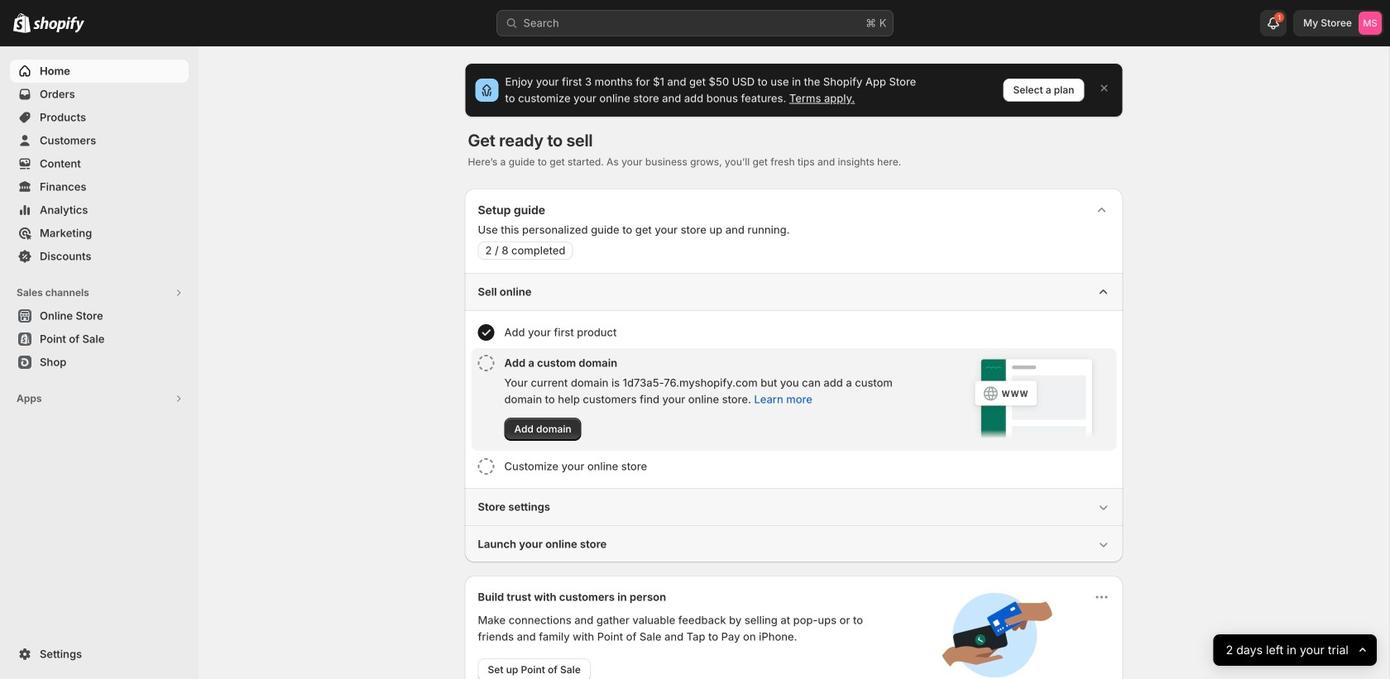 Task type: vqa. For each thing, say whether or not it's contained in the screenshot.
'Apps and sales channels' link
no



Task type: locate. For each thing, give the bounding box(es) containing it.
1 horizontal spatial shopify image
[[33, 16, 84, 33]]

0 horizontal spatial shopify image
[[13, 13, 31, 33]]

mark add a custom domain as done image
[[478, 355, 494, 372]]

shopify image
[[13, 13, 31, 33], [33, 16, 84, 33]]

customize your online store group
[[471, 452, 1117, 482]]

guide categories group
[[465, 273, 1123, 563]]

add your first product group
[[471, 318, 1117, 348]]

setup guide region
[[465, 189, 1123, 563]]



Task type: describe. For each thing, give the bounding box(es) containing it.
my storee image
[[1359, 12, 1382, 35]]

add a custom domain group
[[471, 348, 1117, 451]]

mark customize your online store as done image
[[478, 458, 494, 475]]

mark add your first product as not done image
[[478, 324, 494, 341]]

sell online group
[[465, 273, 1123, 488]]



